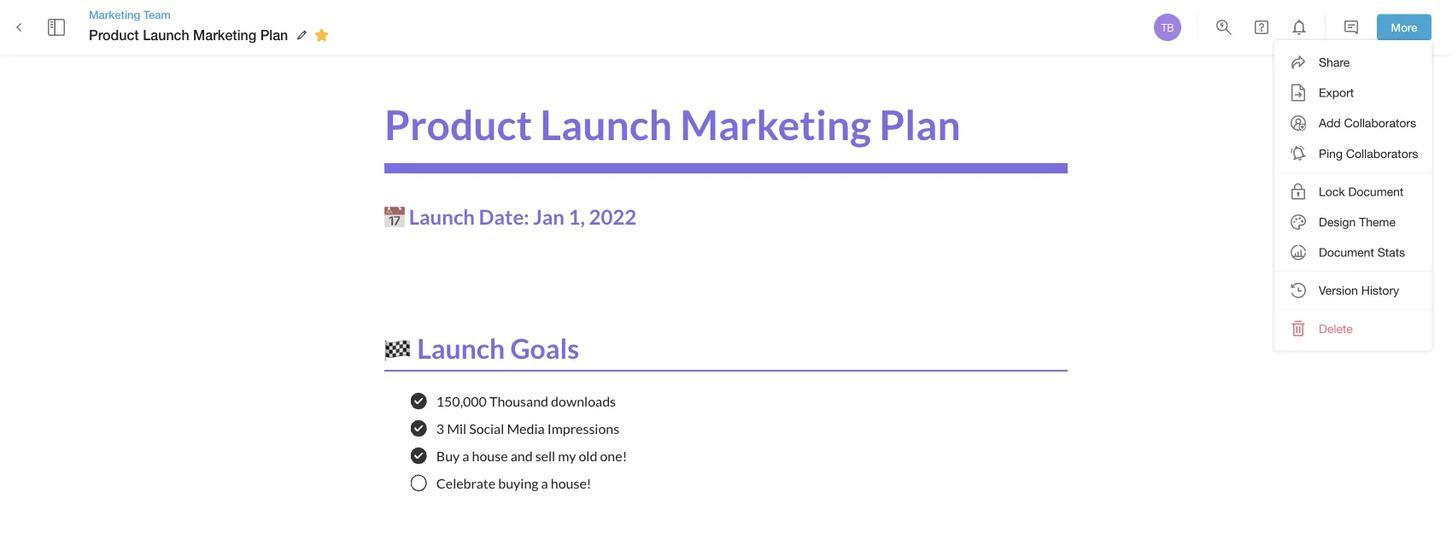 Task type: describe. For each thing, give the bounding box(es) containing it.
🏁
[[384, 331, 412, 364]]

stats
[[1378, 245, 1405, 259]]

150,000 thousand downloads
[[436, 393, 616, 410]]

📅
[[384, 204, 405, 229]]

150,000
[[436, 393, 487, 410]]

marketing team link
[[89, 7, 334, 22]]

document inside button
[[1319, 245, 1374, 259]]

document stats
[[1319, 245, 1405, 259]]

0 vertical spatial product
[[89, 27, 139, 43]]

version
[[1319, 283, 1358, 297]]

collaborators for add collaborators
[[1344, 116, 1417, 130]]

delete
[[1319, 321, 1353, 336]]

mil
[[447, 420, 467, 437]]

lock
[[1319, 184, 1345, 199]]

one!
[[600, 448, 627, 464]]

sell
[[535, 448, 555, 464]]

buy a house and sell my old one!
[[436, 448, 627, 464]]

celebrate
[[436, 475, 496, 492]]

ping
[[1319, 146, 1343, 160]]

design theme button
[[1275, 207, 1432, 237]]

lock document button
[[1275, 176, 1432, 207]]

1 vertical spatial a
[[541, 475, 548, 492]]

buy
[[436, 448, 460, 464]]

1 horizontal spatial plan
[[879, 100, 961, 149]]

buying
[[498, 475, 539, 492]]

ping collaborators button
[[1275, 138, 1432, 169]]

1 vertical spatial product
[[384, 100, 532, 149]]

thousand
[[489, 393, 548, 410]]

and
[[511, 448, 533, 464]]

downloads
[[551, 393, 616, 410]]

ping collaborators
[[1319, 146, 1419, 160]]

more
[[1391, 21, 1418, 34]]

3 mil social media impressions
[[436, 420, 620, 437]]

1 vertical spatial marketing
[[193, 27, 256, 43]]

celebrate buying a house!
[[436, 475, 591, 492]]

add
[[1319, 116, 1341, 130]]

more button
[[1377, 14, 1432, 40]]

🏁 launch goals
[[384, 331, 579, 364]]

social
[[469, 420, 504, 437]]

design
[[1319, 215, 1356, 229]]

tb button
[[1152, 11, 1184, 44]]

0 vertical spatial marketing
[[89, 8, 140, 21]]

document stats button
[[1275, 237, 1432, 268]]

delete button
[[1275, 313, 1432, 344]]

date:
[[479, 204, 529, 229]]

my
[[558, 448, 576, 464]]

marketing team
[[89, 8, 171, 21]]

0 horizontal spatial plan
[[260, 27, 288, 43]]



Task type: locate. For each thing, give the bounding box(es) containing it.
1 vertical spatial plan
[[879, 100, 961, 149]]

collaborators
[[1344, 116, 1417, 130], [1346, 146, 1419, 160]]

collaborators for ping collaborators
[[1346, 146, 1419, 160]]

lock document
[[1319, 184, 1404, 199]]

product launch marketing plan
[[89, 27, 288, 43], [384, 100, 961, 149]]

0 vertical spatial plan
[[260, 27, 288, 43]]

design theme
[[1319, 215, 1396, 229]]

0 horizontal spatial marketing
[[89, 8, 140, 21]]

1 vertical spatial product launch marketing plan
[[384, 100, 961, 149]]

2 vertical spatial marketing
[[680, 100, 871, 149]]

collaborators inside button
[[1344, 116, 1417, 130]]

a right buying
[[541, 475, 548, 492]]

product
[[89, 27, 139, 43], [384, 100, 532, 149]]

version history button
[[1275, 275, 1432, 306]]

remove favorite image
[[311, 25, 332, 45]]

add collaborators button
[[1275, 108, 1432, 138]]

a
[[462, 448, 469, 464], [541, 475, 548, 492]]

0 vertical spatial document
[[1349, 184, 1404, 199]]

share button
[[1275, 47, 1432, 77]]

0 vertical spatial collaborators
[[1344, 116, 1417, 130]]

jan
[[533, 204, 565, 229]]

1 vertical spatial document
[[1319, 245, 1374, 259]]

impressions
[[547, 420, 620, 437]]

2022
[[589, 204, 637, 229]]

collaborators down add collaborators
[[1346, 146, 1419, 160]]

document inside button
[[1349, 184, 1404, 199]]

plan
[[260, 27, 288, 43], [879, 100, 961, 149]]

3
[[436, 420, 444, 437]]

team
[[143, 8, 171, 21]]

1 horizontal spatial product launch marketing plan
[[384, 100, 961, 149]]

house
[[472, 448, 508, 464]]

house!
[[551, 475, 591, 492]]

share
[[1319, 55, 1350, 69]]

document down the design theme button
[[1319, 245, 1374, 259]]

launch
[[143, 27, 189, 43], [540, 100, 672, 149], [409, 204, 475, 229], [417, 331, 505, 364]]

collaborators inside "button"
[[1346, 146, 1419, 160]]

📅 launch date: jan 1, 2022
[[384, 204, 637, 229]]

1 horizontal spatial product
[[384, 100, 532, 149]]

document
[[1349, 184, 1404, 199], [1319, 245, 1374, 259]]

collaborators up ping collaborators
[[1344, 116, 1417, 130]]

document up theme
[[1349, 184, 1404, 199]]

a right buy
[[462, 448, 469, 464]]

export
[[1319, 86, 1354, 100]]

1 horizontal spatial a
[[541, 475, 548, 492]]

1,
[[569, 204, 585, 229]]

history
[[1362, 283, 1399, 297]]

0 horizontal spatial product launch marketing plan
[[89, 27, 288, 43]]

media
[[507, 420, 545, 437]]

old
[[579, 448, 597, 464]]

marketing
[[89, 8, 140, 21], [193, 27, 256, 43], [680, 100, 871, 149]]

0 vertical spatial product launch marketing plan
[[89, 27, 288, 43]]

0 horizontal spatial product
[[89, 27, 139, 43]]

version history
[[1319, 283, 1399, 297]]

0 horizontal spatial a
[[462, 448, 469, 464]]

goals
[[510, 331, 579, 364]]

theme
[[1359, 215, 1396, 229]]

export button
[[1275, 77, 1432, 108]]

2 horizontal spatial marketing
[[680, 100, 871, 149]]

1 horizontal spatial marketing
[[193, 27, 256, 43]]

0 vertical spatial a
[[462, 448, 469, 464]]

1 vertical spatial collaborators
[[1346, 146, 1419, 160]]

tb
[[1161, 21, 1174, 33]]

add collaborators
[[1319, 116, 1417, 130]]



Task type: vqa. For each thing, say whether or not it's contained in the screenshot.
3rd help "image"
no



